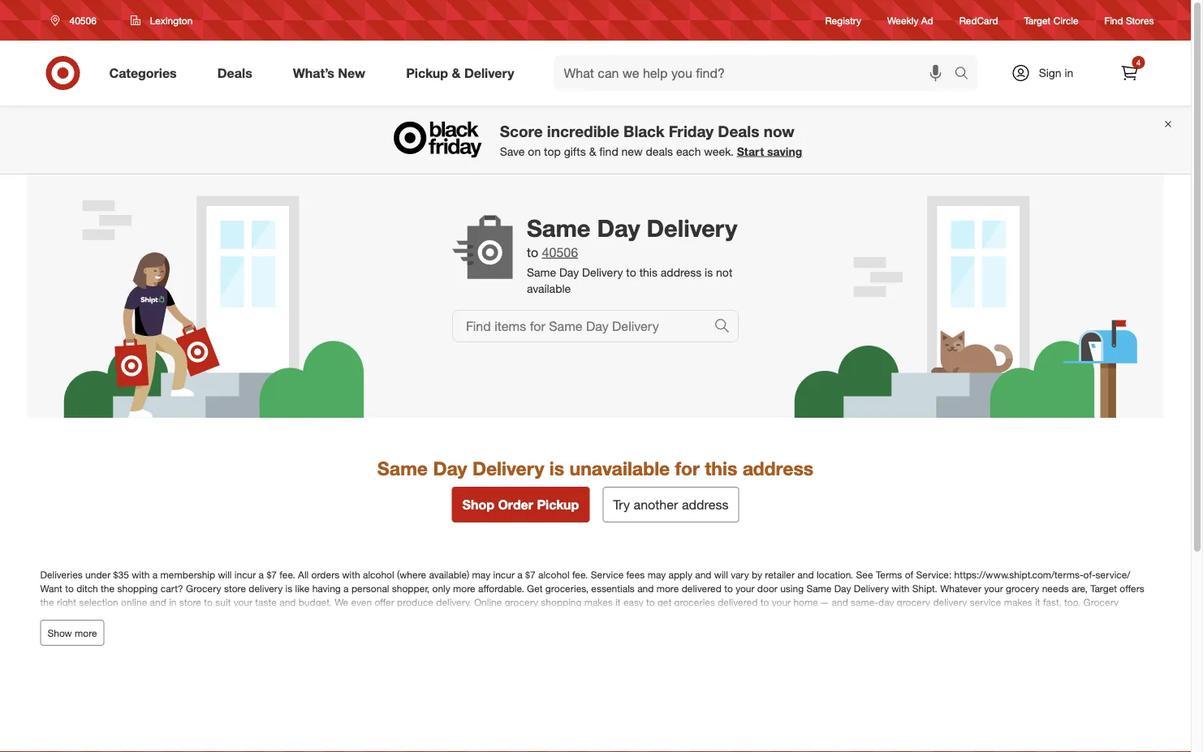 Task type: locate. For each thing, give the bounding box(es) containing it.
selection
[[79, 597, 118, 609]]

service down online at the left bottom
[[113, 625, 145, 637]]

start
[[737, 144, 764, 158]]

0 horizontal spatial will
[[218, 569, 232, 581]]

redcard link
[[960, 13, 998, 27]]

1 horizontal spatial incur
[[493, 569, 515, 581]]

40506 up available
[[542, 244, 578, 260]]

delivery up order
[[472, 457, 544, 480]]

what's new link
[[279, 55, 386, 91]]

1 vertical spatial easy
[[100, 611, 120, 623]]

shopping down groceries,
[[541, 597, 582, 609]]

will left vary
[[714, 569, 728, 581]]

0 vertical spatial 40506
[[69, 14, 97, 26]]

target
[[1024, 14, 1051, 26], [1091, 583, 1117, 595]]

this inside same day delivery to 40506 same day delivery to this address is not available
[[640, 266, 658, 280]]

0 horizontal spatial may
[[472, 569, 491, 581]]

orders
[[311, 569, 340, 581]]

whatever up shopping.
[[940, 583, 982, 595]]

day down even
[[349, 611, 366, 623]]

1 horizontal spatial target
[[1091, 583, 1117, 595]]

delivery up score
[[464, 65, 514, 81]]

will
[[218, 569, 232, 581], [714, 569, 728, 581]]

shop
[[462, 497, 495, 513]]

in right sign
[[1065, 66, 1074, 80]]

option
[[790, 611, 818, 623]]

service
[[970, 597, 1002, 609], [113, 625, 145, 637]]

$7 up "taste"
[[267, 569, 277, 581]]

weekly
[[888, 14, 919, 26]]

you.
[[162, 625, 180, 637]]

delivery
[[249, 583, 283, 595], [933, 597, 967, 609], [40, 611, 74, 623], [76, 625, 110, 637]]

sign in link
[[998, 55, 1099, 91]]

delivery up show
[[40, 611, 74, 623]]

delivery down offer
[[368, 611, 403, 623]]

2 fee. from the left
[[572, 569, 588, 581]]

1 vertical spatial &
[[589, 144, 596, 158]]

taste
[[255, 597, 277, 609]]

score incredible black friday deals now save on top gifts & find new deals each week. start saving
[[500, 122, 802, 158]]

store up suit
[[224, 583, 246, 595]]

pickup right order
[[537, 497, 579, 513]]

deals
[[217, 65, 252, 81], [718, 122, 760, 140]]

1 horizontal spatial this
[[705, 457, 738, 480]]

grocery up we
[[1084, 597, 1119, 609]]

1 horizontal spatial deals
[[718, 122, 760, 140]]

1 horizontal spatial &
[[589, 144, 596, 158]]

grocery
[[1006, 583, 1040, 595], [505, 597, 538, 609], [897, 597, 931, 609], [40, 625, 74, 637]]

it down essentials
[[616, 597, 621, 609]]

0 horizontal spatial makes
[[584, 597, 613, 609]]

1 horizontal spatial $7
[[525, 569, 536, 581]]

2 may from the left
[[648, 569, 666, 581]]

0 vertical spatial pickup
[[406, 65, 448, 81]]

more up get
[[657, 583, 679, 595]]

0 horizontal spatial grocery
[[186, 583, 221, 595]]

deals left the what's
[[217, 65, 252, 81]]

this
[[640, 266, 658, 280], [705, 457, 738, 480]]

more up delivery.
[[453, 583, 476, 595]]

Find items for Same Day Delivery search field
[[453, 311, 706, 342]]

0 horizontal spatial &
[[452, 65, 461, 81]]

0 horizontal spatial the
[[40, 597, 54, 609]]

service
[[591, 569, 624, 581]]

40506 button
[[40, 6, 114, 35]]

deals inside score incredible black friday deals now save on top gifts & find new deals each week. start saving
[[718, 122, 760, 140]]

a
[[152, 569, 158, 581], [259, 569, 264, 581], [517, 569, 523, 581], [344, 583, 349, 595], [757, 611, 762, 623], [1125, 611, 1130, 623]]

1 vertical spatial 40506
[[542, 244, 578, 260]]

target circle
[[1024, 14, 1079, 26]]

needs
[[1042, 583, 1069, 595]]

2 it from the left
[[1035, 597, 1041, 609]]

What can we help you find? suggestions appear below search field
[[554, 55, 959, 91]]

ditch
[[76, 583, 98, 595]]

store up way at the bottom left of page
[[179, 597, 201, 609]]

40506
[[69, 14, 97, 26], [542, 244, 578, 260]]

in inside deliveries under $35 with a membership will incur a $7 fee. all orders with alcohol (where available) may incur a $7 alcohol fee. service fees may apply and will vary by retailer and location. see terms of service: https://www.shipt.com/terms-of-service/ want to ditch the shopping cart? grocery store delivery is like having a personal shopper, only more affordable. get groceries, essentials and more delivered to your door using same day delivery with shipt. whatever your grocery needs are, target offers the right selection online and in store to suit your taste and budget. we even offer produce delivery. online grocery shopping makes it easy to get groceries delivered to your home — and same-day grocery delivery service makes it fast, too. grocery delivery is an easy and convenient way to save time and energy. same day delivery is ideal for busy moms and dads and others with demanding schedules. it's also a great option for those who simply dislike shopping. whatever your needs, we have a grocery delivery service for you.
[[169, 597, 177, 609]]

sign in
[[1039, 66, 1074, 80]]

easy down selection
[[100, 611, 120, 623]]

1 horizontal spatial 40506
[[542, 244, 578, 260]]

1 horizontal spatial alcohol
[[538, 569, 570, 581]]

0 vertical spatial delivered
[[682, 583, 722, 595]]

2 incur from the left
[[493, 569, 515, 581]]

1 vertical spatial deals
[[718, 122, 760, 140]]

with up personal
[[342, 569, 360, 581]]

registry
[[825, 14, 862, 26]]

the up selection
[[101, 583, 115, 595]]

have
[[1102, 611, 1123, 623]]

more down an
[[75, 627, 97, 639]]

suit
[[215, 597, 231, 609]]

deliveries
[[40, 569, 83, 581]]

this up "try another address"
[[705, 457, 738, 480]]

and down "taste"
[[268, 611, 284, 623]]

and right dads
[[550, 611, 567, 623]]

0 vertical spatial &
[[452, 65, 461, 81]]

circle
[[1054, 14, 1079, 26]]

of-
[[1084, 569, 1096, 581]]

target left circle on the right top of the page
[[1024, 14, 1051, 26]]

2 alcohol from the left
[[538, 569, 570, 581]]

it's
[[722, 611, 734, 623]]

0 horizontal spatial pickup
[[406, 65, 448, 81]]

0 vertical spatial grocery
[[186, 583, 221, 595]]

personal
[[351, 583, 389, 595]]

makes down essentials
[[584, 597, 613, 609]]

easy up 'demanding'
[[624, 597, 644, 609]]

alcohol up personal
[[363, 569, 394, 581]]

(where
[[397, 569, 426, 581]]

vary
[[731, 569, 749, 581]]

target down service/
[[1091, 583, 1117, 595]]

needs,
[[1055, 611, 1084, 623]]

and right apply on the bottom right of the page
[[695, 569, 712, 581]]

1 vertical spatial grocery
[[1084, 597, 1119, 609]]

delivery up find items for same day delivery search box
[[582, 266, 623, 280]]

fee. up groceries,
[[572, 569, 588, 581]]

$7 up 'get'
[[525, 569, 536, 581]]

delivered up the groceries
[[682, 583, 722, 595]]

location.
[[817, 569, 854, 581]]

show more
[[48, 627, 97, 639]]

ad
[[921, 14, 934, 26]]

on
[[528, 144, 541, 158]]

a up affordable.
[[517, 569, 523, 581]]

categories
[[109, 65, 177, 81]]

target inside deliveries under $35 with a membership will incur a $7 fee. all orders with alcohol (where available) may incur a $7 alcohol fee. service fees may apply and will vary by retailer and location. see terms of service: https://www.shipt.com/terms-of-service/ want to ditch the shopping cart? grocery store delivery is like having a personal shopper, only more affordable. get groceries, essentials and more delivered to your door using same day delivery with shipt. whatever your grocery needs are, target offers the right selection online and in store to suit your taste and budget. we even offer produce delivery. online grocery shopping makes it easy to get groceries delivered to your home — and same-day grocery delivery service makes it fast, too. grocery delivery is an easy and convenient way to save time and energy. same day delivery is ideal for busy moms and dads and others with demanding schedules. it's also a great option for those who simply dislike shopping. whatever your needs, we have a grocery delivery service for you.
[[1091, 583, 1117, 595]]

not
[[716, 266, 733, 280]]

1 it from the left
[[616, 597, 621, 609]]

new
[[622, 144, 643, 158]]

the down want
[[40, 597, 54, 609]]

fee.
[[280, 569, 295, 581], [572, 569, 588, 581]]

using
[[780, 583, 804, 595]]

same
[[527, 214, 591, 242], [527, 266, 556, 280], [377, 457, 428, 480], [807, 583, 832, 595], [321, 611, 346, 623]]

a up "taste"
[[259, 569, 264, 581]]

will up suit
[[218, 569, 232, 581]]

incur up "taste"
[[235, 569, 256, 581]]

1 vertical spatial shopping
[[541, 597, 582, 609]]

0 horizontal spatial in
[[169, 597, 177, 609]]

0 horizontal spatial whatever
[[940, 583, 982, 595]]

affordable.
[[478, 583, 524, 595]]

and up using
[[798, 569, 814, 581]]

1 horizontal spatial fee.
[[572, 569, 588, 581]]

weekly ad
[[888, 14, 934, 26]]

0 horizontal spatial 40506
[[69, 14, 97, 26]]

a up we
[[344, 583, 349, 595]]

incredible
[[547, 122, 619, 140]]

0 vertical spatial address
[[661, 266, 702, 280]]

0 vertical spatial the
[[101, 583, 115, 595]]

40506 left lexington dropdown button
[[69, 14, 97, 26]]

2 makes from the left
[[1004, 597, 1033, 609]]

who
[[862, 611, 880, 623]]

1 horizontal spatial it
[[1035, 597, 1041, 609]]

find stores link
[[1105, 13, 1154, 27]]

cart?
[[161, 583, 183, 595]]

1 vertical spatial whatever
[[989, 611, 1031, 623]]

makes down https://www.shipt.com/terms-
[[1004, 597, 1033, 609]]

0 horizontal spatial fee.
[[280, 569, 295, 581]]

delivered up also
[[718, 597, 758, 609]]

service up shopping.
[[970, 597, 1002, 609]]

same day delivery to 40506 same day delivery to this address is not available
[[527, 214, 738, 296]]

saving
[[767, 144, 802, 158]]

store
[[224, 583, 246, 595], [179, 597, 201, 609]]

more inside button
[[75, 627, 97, 639]]

whatever down https://www.shipt.com/terms-
[[989, 611, 1031, 623]]

time
[[246, 611, 265, 623]]

and left dads
[[507, 611, 523, 623]]

1 horizontal spatial the
[[101, 583, 115, 595]]

1 horizontal spatial makes
[[1004, 597, 1033, 609]]

40506 button
[[542, 243, 578, 262]]

0 vertical spatial shopping
[[117, 583, 158, 595]]

0 horizontal spatial service
[[113, 625, 145, 637]]

1 vertical spatial pickup
[[537, 497, 579, 513]]

&
[[452, 65, 461, 81], [589, 144, 596, 158]]

another
[[634, 497, 678, 513]]

even
[[351, 597, 372, 609]]

0 vertical spatial deals
[[217, 65, 252, 81]]

shopping up online at the left bottom
[[117, 583, 158, 595]]

0 vertical spatial in
[[1065, 66, 1074, 80]]

may
[[472, 569, 491, 581], [648, 569, 666, 581]]

your
[[736, 583, 755, 595], [984, 583, 1003, 595], [234, 597, 253, 609], [772, 597, 791, 609], [1033, 611, 1052, 623]]

0 horizontal spatial it
[[616, 597, 621, 609]]

ideal
[[416, 611, 436, 623]]

this left 'not'
[[640, 266, 658, 280]]

0 vertical spatial whatever
[[940, 583, 982, 595]]

shopping.
[[944, 611, 987, 623]]

1 vertical spatial store
[[179, 597, 201, 609]]

address inside same day delivery to 40506 same day delivery to this address is not available
[[661, 266, 702, 280]]

2 vertical spatial address
[[682, 497, 729, 513]]

1 horizontal spatial grocery
[[1084, 597, 1119, 609]]

with down of
[[892, 583, 910, 595]]

delivery.
[[436, 597, 471, 609]]

1 horizontal spatial whatever
[[989, 611, 1031, 623]]

40506 inside dropdown button
[[69, 14, 97, 26]]

simply
[[883, 611, 911, 623]]

1 alcohol from the left
[[363, 569, 394, 581]]

we
[[1087, 611, 1099, 623]]

0 horizontal spatial incur
[[235, 569, 256, 581]]

alcohol up groceries,
[[538, 569, 570, 581]]

pickup right new
[[406, 65, 448, 81]]

1 horizontal spatial pickup
[[537, 497, 579, 513]]

day
[[597, 214, 640, 242], [560, 266, 579, 280], [433, 457, 467, 480], [835, 583, 851, 595], [349, 611, 366, 623]]

day down 40506 button
[[560, 266, 579, 280]]

your up save
[[234, 597, 253, 609]]

0 horizontal spatial more
[[75, 627, 97, 639]]

day up shop
[[433, 457, 467, 480]]

1 horizontal spatial store
[[224, 583, 246, 595]]

1 horizontal spatial service
[[970, 597, 1002, 609]]

deals up start
[[718, 122, 760, 140]]

pickup inside pickup & delivery link
[[406, 65, 448, 81]]

shopping
[[117, 583, 158, 595], [541, 597, 582, 609]]

may up affordable.
[[472, 569, 491, 581]]

0 horizontal spatial alcohol
[[363, 569, 394, 581]]

0 horizontal spatial $7
[[267, 569, 277, 581]]

1 vertical spatial target
[[1091, 583, 1117, 595]]

0 horizontal spatial target
[[1024, 14, 1051, 26]]

pickup
[[406, 65, 448, 81], [537, 497, 579, 513]]

deals link
[[204, 55, 273, 91]]

0 vertical spatial store
[[224, 583, 246, 595]]

0 vertical spatial this
[[640, 266, 658, 280]]

grocery down 'shipt.'
[[897, 597, 931, 609]]

grocery down membership
[[186, 583, 221, 595]]

fee. left all
[[280, 569, 295, 581]]

1 horizontal spatial may
[[648, 569, 666, 581]]

a right 'have'
[[1125, 611, 1130, 623]]

0 vertical spatial easy
[[624, 597, 644, 609]]

1 horizontal spatial will
[[714, 569, 728, 581]]

budget.
[[299, 597, 332, 609]]

in down cart?
[[169, 597, 177, 609]]

0 horizontal spatial this
[[640, 266, 658, 280]]

delivery up 'not'
[[647, 214, 738, 242]]

1 horizontal spatial shopping
[[541, 597, 582, 609]]

0 horizontal spatial deals
[[217, 65, 252, 81]]

incur up affordable.
[[493, 569, 515, 581]]

may right fees
[[648, 569, 666, 581]]

1 vertical spatial in
[[169, 597, 177, 609]]



Task type: describe. For each thing, give the bounding box(es) containing it.
weekly ad link
[[888, 13, 934, 27]]

shop order pickup
[[462, 497, 579, 513]]

for left you.
[[147, 625, 159, 637]]

show
[[48, 627, 72, 639]]

right
[[57, 597, 76, 609]]

shop order pickup link
[[452, 487, 590, 523]]

1 horizontal spatial in
[[1065, 66, 1074, 80]]

2 $7 from the left
[[525, 569, 536, 581]]

each
[[676, 144, 701, 158]]

pickup & delivery
[[406, 65, 514, 81]]

1 vertical spatial delivered
[[718, 597, 758, 609]]

see
[[856, 569, 873, 581]]

energy.
[[287, 611, 318, 623]]

others
[[569, 611, 597, 623]]

convenient
[[142, 611, 190, 623]]

is down produce
[[406, 611, 413, 623]]

for up "try another address"
[[675, 457, 700, 480]]

1 vertical spatial service
[[113, 625, 145, 637]]

try
[[613, 497, 630, 513]]

and down like
[[279, 597, 296, 609]]

those
[[835, 611, 859, 623]]

dislike
[[914, 611, 941, 623]]

save
[[500, 144, 525, 158]]

1 fee. from the left
[[280, 569, 295, 581]]

40506 inside same day delivery to 40506 same day delivery to this address is not available
[[542, 244, 578, 260]]

try another address button
[[603, 487, 739, 523]]

fast,
[[1043, 597, 1062, 609]]

of
[[905, 569, 914, 581]]

address inside button
[[682, 497, 729, 513]]

top
[[544, 144, 561, 158]]

delivery up "taste"
[[249, 583, 283, 595]]

lexington button
[[120, 6, 203, 35]]

your down vary
[[736, 583, 755, 595]]

search
[[947, 67, 986, 82]]

1 vertical spatial address
[[743, 457, 814, 480]]

try another address
[[613, 497, 729, 513]]

is left like
[[285, 583, 293, 595]]

grocery down right
[[40, 625, 74, 637]]

to down door
[[761, 597, 769, 609]]

a left membership
[[152, 569, 158, 581]]

deals
[[646, 144, 673, 158]]

pickup & delivery link
[[392, 55, 535, 91]]

fees
[[627, 569, 645, 581]]

and up convenient
[[150, 597, 166, 609]]

is left an
[[77, 611, 84, 623]]

save
[[224, 611, 243, 623]]

0 horizontal spatial shopping
[[117, 583, 158, 595]]

home
[[794, 597, 818, 609]]

1 vertical spatial this
[[705, 457, 738, 480]]

https://www.shipt.com/terms-
[[955, 569, 1084, 581]]

a right also
[[757, 611, 762, 623]]

is inside same day delivery to 40506 same day delivery to this address is not available
[[705, 266, 713, 280]]

order
[[498, 497, 533, 513]]

0 horizontal spatial easy
[[100, 611, 120, 623]]

target circle link
[[1024, 13, 1079, 27]]

1 horizontal spatial easy
[[624, 597, 644, 609]]

day
[[879, 597, 894, 609]]

categories link
[[95, 55, 197, 91]]

only
[[432, 583, 450, 595]]

1 vertical spatial the
[[40, 597, 54, 609]]

to left 40506 button
[[527, 244, 538, 260]]

grocery down https://www.shipt.com/terms-
[[1006, 583, 1040, 595]]

shipt.
[[913, 583, 938, 595]]

by
[[752, 569, 762, 581]]

available)
[[429, 569, 470, 581]]

and right —
[[832, 597, 848, 609]]

too.
[[1065, 597, 1081, 609]]

moms
[[477, 611, 504, 623]]

your up 'great'
[[772, 597, 791, 609]]

day down find
[[597, 214, 640, 242]]

4
[[1137, 57, 1141, 67]]

and down online at the left bottom
[[123, 611, 139, 623]]

your down fast, on the right bottom of page
[[1033, 611, 1052, 623]]

also
[[737, 611, 754, 623]]

to left suit
[[204, 597, 213, 609]]

unavailable
[[570, 457, 670, 480]]

0 vertical spatial target
[[1024, 14, 1051, 26]]

new
[[338, 65, 366, 81]]

to up right
[[65, 583, 74, 595]]

dads
[[526, 611, 547, 623]]

redcard
[[960, 14, 998, 26]]

black
[[624, 122, 665, 140]]

offer
[[375, 597, 394, 609]]

available
[[527, 282, 571, 296]]

all
[[298, 569, 309, 581]]

online
[[121, 597, 147, 609]]

what's new
[[293, 65, 366, 81]]

for down —
[[821, 611, 832, 623]]

1 may from the left
[[472, 569, 491, 581]]

to left get
[[646, 597, 655, 609]]

delivery down an
[[76, 625, 110, 637]]

get
[[527, 583, 543, 595]]

1 horizontal spatial more
[[453, 583, 476, 595]]

retailer
[[765, 569, 795, 581]]

busy
[[453, 611, 474, 623]]

terms
[[876, 569, 902, 581]]

1 will from the left
[[218, 569, 232, 581]]

with right $35
[[132, 569, 150, 581]]

to up find items for same day delivery search box
[[626, 266, 636, 280]]

stores
[[1126, 14, 1154, 26]]

day down location.
[[835, 583, 851, 595]]

& inside score incredible black friday deals now save on top gifts & find new deals each week. start saving
[[589, 144, 596, 158]]

lexington
[[150, 14, 193, 26]]

same day delivery is unavailable for this address
[[377, 457, 814, 480]]

offers
[[1120, 583, 1145, 595]]

find
[[600, 144, 619, 158]]

delivery up same-
[[854, 583, 889, 595]]

your down https://www.shipt.com/terms-
[[984, 583, 1003, 595]]

door
[[757, 583, 778, 595]]

$35
[[113, 569, 129, 581]]

pickup inside shop order pickup 'link'
[[537, 497, 579, 513]]

groceries,
[[546, 583, 589, 595]]

to down suit
[[212, 611, 221, 623]]

for down delivery.
[[439, 611, 451, 623]]

find
[[1105, 14, 1124, 26]]

demanding
[[620, 611, 670, 623]]

delivery up shopping.
[[933, 597, 967, 609]]

0 horizontal spatial store
[[179, 597, 201, 609]]

0 vertical spatial service
[[970, 597, 1002, 609]]

week.
[[704, 144, 734, 158]]

are,
[[1072, 583, 1088, 595]]

registry link
[[825, 13, 862, 27]]

1 makes from the left
[[584, 597, 613, 609]]

find stores
[[1105, 14, 1154, 26]]

produce
[[397, 597, 434, 609]]

with right others
[[600, 611, 618, 623]]

is up shop order pickup in the left bottom of the page
[[550, 457, 564, 480]]

search button
[[947, 55, 986, 94]]

having
[[312, 583, 341, 595]]

2 horizontal spatial more
[[657, 583, 679, 595]]

to down vary
[[724, 583, 733, 595]]

great
[[765, 611, 787, 623]]

2 will from the left
[[714, 569, 728, 581]]

what's
[[293, 65, 334, 81]]

grocery down 'get'
[[505, 597, 538, 609]]

groceries
[[674, 597, 715, 609]]

deliveries under $35 with a membership will incur a $7 fee. all orders with alcohol (where available) may incur a $7 alcohol fee. service fees may apply and will vary by retailer and location. see terms of service: https://www.shipt.com/terms-of-service/ want to ditch the shopping cart? grocery store delivery is like having a personal shopper, only more affordable. get groceries, essentials and more delivered to your door using same day delivery with shipt. whatever your grocery needs are, target offers the right selection online and in store to suit your taste and budget. we even offer produce delivery. online grocery shopping makes it easy to get groceries delivered to your home — and same-day grocery delivery service makes it fast, too. grocery delivery is an easy and convenient way to save time and energy. same day delivery is ideal for busy moms and dads and others with demanding schedules. it's also a great option for those who simply dislike shopping. whatever your needs, we have a grocery delivery service for you.
[[40, 569, 1145, 637]]

1 $7 from the left
[[267, 569, 277, 581]]

1 incur from the left
[[235, 569, 256, 581]]

and down fees
[[638, 583, 654, 595]]

apply
[[669, 569, 693, 581]]

essentials
[[591, 583, 635, 595]]

membership
[[160, 569, 215, 581]]

score
[[500, 122, 543, 140]]



Task type: vqa. For each thing, say whether or not it's contained in the screenshot.
Grocery
yes



